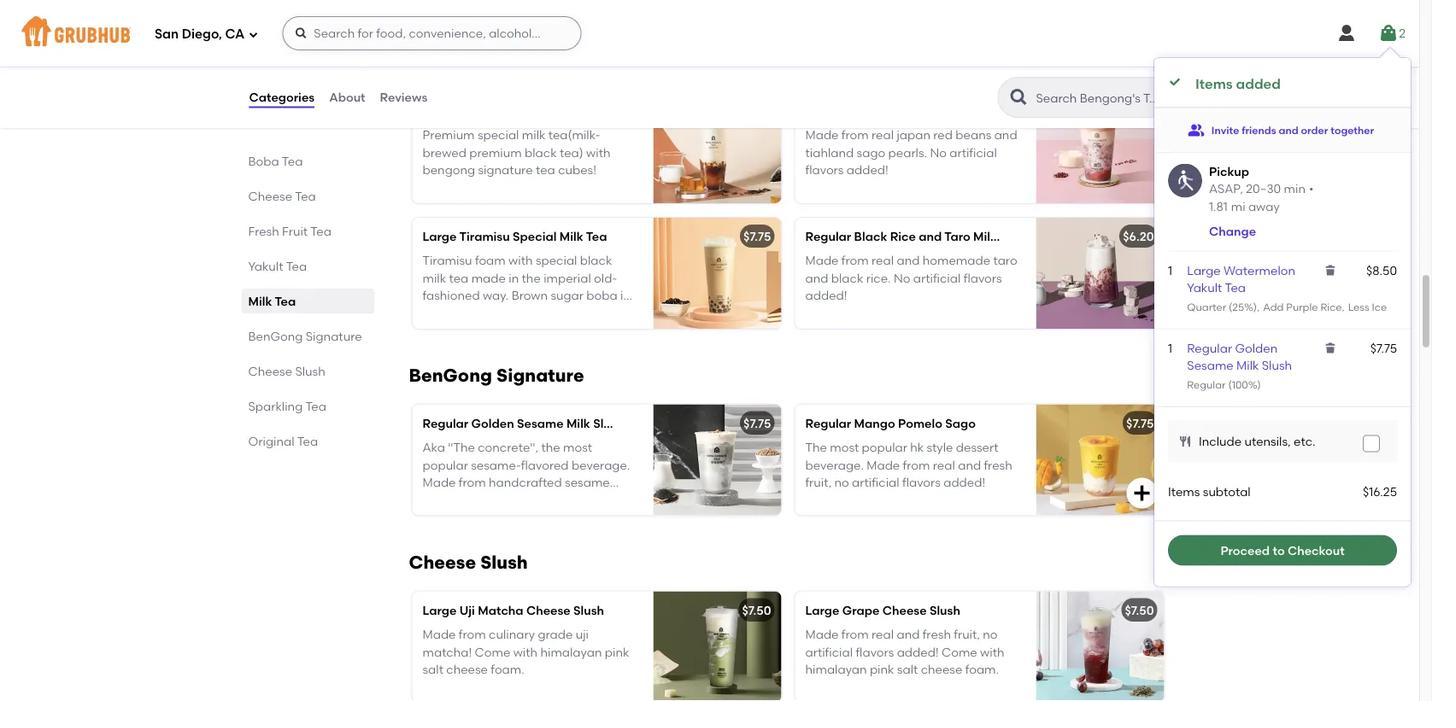 Task type: vqa. For each thing, say whether or not it's contained in the screenshot.
roast to the bottom
no



Task type: locate. For each thing, give the bounding box(es) containing it.
beverage. down 'the'
[[806, 458, 864, 473]]

slush down the bengong signature 'tab'
[[295, 364, 325, 379]]

black
[[478, 2, 510, 17], [525, 145, 557, 160], [580, 254, 612, 268], [832, 271, 864, 285]]

1 vertical spatial rice.
[[867, 271, 891, 285]]

artificial down homemade
[[914, 271, 961, 285]]

from down hk
[[903, 458, 930, 473]]

real down 'style'
[[933, 458, 956, 473]]

real
[[872, 128, 894, 142], [872, 254, 894, 268], [933, 458, 956, 473], [872, 628, 894, 642]]

handcrafted
[[489, 475, 562, 490]]

artificial
[[950, 145, 997, 160], [914, 271, 961, 285], [852, 475, 900, 490], [806, 645, 853, 660]]

large for large grape cheese slush
[[806, 604, 840, 618]]

0 horizontal spatial no
[[835, 475, 849, 490]]

1 horizontal spatial regular golden sesame milk slush
[[1188, 341, 1293, 373]]

slush down add
[[1262, 358, 1293, 373]]

from down sesame-
[[459, 475, 486, 490]]

$6.20
[[1123, 104, 1154, 118], [1123, 229, 1154, 244]]

1 vertical spatial special
[[513, 229, 557, 244]]

0 horizontal spatial golden
[[472, 417, 514, 431]]

no down red
[[930, 145, 947, 160]]

flavors down tiahland
[[806, 163, 844, 177]]

0 vertical spatial cheese slush
[[248, 364, 325, 379]]

0 horizontal spatial bengong
[[248, 329, 303, 344]]

1 $7.50 from the left
[[742, 604, 772, 618]]

milk tea tab
[[248, 292, 368, 310]]

0 vertical spatial signature
[[528, 20, 583, 34]]

real inside made from real japan red beans and tiahland sago pearls. no artificial flavors added!
[[872, 128, 894, 142]]

1 vertical spatial golden
[[472, 417, 514, 431]]

0 horizontal spatial foam.
[[491, 663, 525, 677]]

paste.
[[423, 493, 459, 507]]

large uji matcha cheese slush
[[423, 604, 604, 618]]

0 horizontal spatial $7.50
[[742, 604, 772, 618]]

1 horizontal spatial golden
[[1236, 341, 1278, 356]]

milk up (100%)
[[1237, 358, 1260, 373]]

1 horizontal spatial beverage.
[[806, 458, 864, 473]]

flavors inside made from real and fresh fruit, no artificial flavors added! come with himalayan pink salt cheese foam.
[[856, 645, 894, 660]]

sesame up concrete",
[[517, 417, 564, 431]]

0 horizontal spatial himalayan
[[541, 645, 602, 660]]

milk up the tea(milk-
[[565, 104, 589, 118]]

premium black or jasmine green milk tea with bengong signature tea cubes(tea jelly)! button
[[412, 0, 782, 78]]

boba down the osmanthus
[[941, 37, 972, 51]]

uji
[[460, 604, 475, 618]]

0 vertical spatial milk
[[612, 2, 636, 17]]

made inside made from real and homemade taro and black rice. no artificial flavors added!
[[806, 254, 839, 268]]

salt down matcha!
[[423, 663, 444, 677]]

come inside made from real and fresh fruit, no artificial flavors added! come with himalayan pink salt cheese foam.
[[942, 645, 978, 660]]

golden up concrete",
[[472, 417, 514, 431]]

boba inside premium jasmine tea, with traditional taiwanese osmanthus fermented rice. crystal boba is already included!
[[941, 37, 972, 51]]

popular down regular mango pomelo sago
[[862, 441, 908, 455]]

2 foam. from the left
[[966, 663, 999, 677]]

1 cheese from the left
[[446, 663, 488, 677]]

signature down green
[[528, 20, 583, 34]]

svg image down "quarter (25%) add purple rice less ice"
[[1324, 341, 1338, 355]]

sesame up regular (100%)
[[1188, 358, 1234, 373]]

search icon image
[[1009, 87, 1030, 108]]

most right 'the'
[[830, 441, 859, 455]]

made inside aka "the concrete", the most popular sesame-flavored beverage. made from handcrafted sesame paste.
[[423, 475, 456, 490]]

1 vertical spatial bengong signature
[[409, 365, 584, 387]]

regular up aka
[[423, 417, 469, 431]]

made for made from real and fresh fruit, no artificial flavors added! come with himalayan pink salt cheese foam.
[[806, 628, 839, 642]]

regular golden sesame milk slush up concrete",
[[423, 417, 624, 431]]

0 vertical spatial bengong
[[248, 329, 303, 344]]

milk tea
[[248, 294, 296, 309]]

1 vertical spatial fresh
[[923, 628, 951, 642]]

with
[[934, 2, 959, 17], [445, 20, 469, 34], [586, 145, 611, 160], [509, 254, 533, 268], [513, 645, 538, 660], [981, 645, 1005, 660]]

included!
[[853, 54, 906, 69]]

is inside tiramisu foam with special black milk tea made in the imperial old- fashioned way. brown sugar boba is included.
[[621, 288, 629, 303]]

artificial inside made from real and fresh fruit, no artificial flavors added! come with himalayan pink salt cheese foam.
[[806, 645, 853, 660]]

from inside made from real and fresh fruit, no artificial flavors added! come with himalayan pink salt cheese foam.
[[842, 628, 869, 642]]

popular down aka
[[423, 458, 468, 473]]

1 left regular golden sesame milk slush link
[[1169, 341, 1173, 356]]

real for homemade
[[872, 254, 894, 268]]

1 horizontal spatial svg image
[[1324, 341, 1338, 355]]

way.
[[483, 288, 509, 303]]

1 vertical spatial 1
[[1169, 341, 1173, 356]]

special up in
[[513, 229, 557, 244]]

bengong
[[248, 329, 303, 344], [409, 365, 492, 387]]

bengong signature tab
[[248, 327, 368, 345]]

0 vertical spatial popular
[[862, 441, 908, 455]]

away
[[1249, 199, 1280, 214]]

2 jasmine from the left
[[861, 2, 906, 17]]

no down regular black rice and taro milk tea
[[894, 271, 911, 285]]

1 vertical spatial no
[[894, 271, 911, 285]]

1 vertical spatial the
[[542, 441, 561, 455]]

flavors inside the most popular hk style dessert beverage. made from real and fresh fruit, no artificial flavors added!
[[903, 475, 941, 490]]

from down grape
[[842, 628, 869, 642]]

with inside made from culinary grade uji matcha! come with himalayan pink salt cheese foam.
[[513, 645, 538, 660]]

signature inside premium black or jasmine green milk tea with bengong signature tea cubes(tea jelly)!
[[528, 20, 583, 34]]

regular golden sesame milk slush inside items added tooltip
[[1188, 341, 1293, 373]]

0 vertical spatial bengong signature
[[248, 329, 362, 344]]

flavors down hk
[[903, 475, 941, 490]]

cheese down large grape cheese slush
[[921, 663, 963, 677]]

friends
[[1242, 124, 1277, 136]]

regular black rice and taro milk tea image
[[1037, 218, 1165, 329]]

flavors down taro at right
[[964, 271, 1002, 285]]

from for made from real japan red beans and tiahland sago pearls. no artificial flavors added!
[[842, 128, 869, 142]]

no inside made from real and fresh fruit, no artificial flavors added! come with himalayan pink salt cheese foam.
[[983, 628, 998, 642]]

bengong signature up concrete",
[[409, 365, 584, 387]]

0 vertical spatial fruit,
[[806, 475, 832, 490]]

milk inside premium special milk tea(milk- brewed premium black tea) with bengong signature tea cubes!
[[522, 128, 546, 142]]

regular for aka "the concrete", the most popular sesame-flavored beverage. made from handcrafted sesame paste.
[[423, 417, 469, 431]]

1 horizontal spatial milk
[[522, 128, 546, 142]]

1 horizontal spatial jasmine
[[861, 2, 906, 17]]

1 vertical spatial $6.20
[[1123, 229, 1154, 244]]

the most popular hk style dessert beverage. made from real and fresh fruit, no artificial flavors added!
[[806, 441, 1013, 490]]

2 1 from the top
[[1169, 341, 1173, 356]]

regular golden sesame milk slush
[[1188, 341, 1293, 373], [423, 417, 624, 431]]

cheese tea
[[248, 189, 316, 203]]

1 vertical spatial yakult
[[1188, 281, 1223, 295]]

is inside premium jasmine tea, with traditional taiwanese osmanthus fermented rice. crystal boba is already included!
[[975, 37, 984, 51]]

regular black rice and taro milk tea
[[806, 229, 1021, 244]]

0 horizontal spatial fruit,
[[806, 475, 832, 490]]

2 horizontal spatial milk
[[612, 2, 636, 17]]

2 salt from the left
[[897, 663, 918, 677]]

signature up cheese slush tab at bottom left
[[306, 329, 362, 344]]

black up old-
[[580, 254, 612, 268]]

real down black
[[872, 254, 894, 268]]

matcha!
[[423, 645, 472, 660]]

tea inside large  watermelon yakult tea
[[1225, 281, 1246, 295]]

made inside made from real japan red beans and tiahland sago pearls. no artificial flavors added!
[[806, 128, 839, 142]]

1 vertical spatial is
[[621, 288, 629, 303]]

1 for regular
[[1169, 341, 1173, 356]]

regular for made from real and homemade taro and black rice. no artificial flavors added!
[[806, 229, 852, 244]]

(25%)
[[1229, 301, 1258, 313]]

is down the osmanthus
[[975, 37, 984, 51]]

1 jasmine from the left
[[527, 2, 573, 17]]

1 vertical spatial special
[[536, 254, 577, 268]]

yakult down fresh
[[248, 259, 283, 274]]

from up the sago
[[842, 128, 869, 142]]

imperial
[[544, 271, 591, 285]]

2 cheese from the left
[[921, 663, 963, 677]]

sago
[[946, 417, 976, 431]]

boba
[[248, 154, 279, 168]]

cheese inside made from real and fresh fruit, no artificial flavors added! come with himalayan pink salt cheese foam.
[[921, 663, 963, 677]]

come
[[475, 645, 511, 660], [942, 645, 978, 660]]

1 right the regular black rice and taro milk tea "image"
[[1169, 263, 1173, 278]]

from for made from real and homemade taro and black rice. no artificial flavors added!
[[842, 254, 869, 268]]

milk down the large tea cube special milk tea
[[522, 128, 546, 142]]

from down black
[[842, 254, 869, 268]]

artificial down mango
[[852, 475, 900, 490]]

from inside made from real and homemade taro and black rice. no artificial flavors added!
[[842, 254, 869, 268]]

aka
[[423, 441, 445, 455]]

1 salt from the left
[[423, 663, 444, 677]]

0 horizontal spatial signature
[[306, 329, 362, 344]]

rice. inside made from real and homemade taro and black rice. no artificial flavors added!
[[867, 271, 891, 285]]

pickup icon image
[[1169, 164, 1203, 198]]

black left or
[[478, 2, 510, 17]]

1 $6.20 from the top
[[1123, 104, 1154, 118]]

milk inside tiramisu foam with special black milk tea made in the imperial old- fashioned way. brown sugar boba is included.
[[423, 271, 446, 285]]

$6.20 for made from real and homemade taro and black rice. no artificial flavors added!
[[1123, 229, 1154, 244]]

fresh
[[248, 224, 279, 239]]

pink
[[605, 645, 630, 660], [870, 663, 895, 677]]

from inside made from real japan red beans and tiahland sago pearls. no artificial flavors added!
[[842, 128, 869, 142]]

included.
[[423, 306, 476, 320]]

the inside tiramisu foam with special black milk tea made in the imperial old- fashioned way. brown sugar boba is included.
[[522, 271, 541, 285]]

boba tea tab
[[248, 152, 368, 170]]

0 vertical spatial himalayan
[[541, 645, 602, 660]]

fresh down dessert
[[984, 458, 1013, 473]]

1 horizontal spatial $7.50
[[1125, 604, 1154, 618]]

tiramisu up fashioned
[[423, 254, 472, 268]]

flavors down large grape cheese slush
[[856, 645, 894, 660]]

beverage. inside the most popular hk style dessert beverage. made from real and fresh fruit, no artificial flavors added!
[[806, 458, 864, 473]]

reviews
[[380, 90, 428, 105]]

0 vertical spatial regular golden sesame milk slush
[[1188, 341, 1293, 373]]

$7.75
[[744, 229, 772, 244], [1371, 341, 1398, 356], [744, 417, 772, 431], [1127, 417, 1154, 431]]

pomelo
[[899, 417, 943, 431]]

tea down yakult tea
[[275, 294, 296, 309]]

large for large tiramisu special milk tea
[[423, 229, 457, 244]]

tea down cheese slush tab at bottom left
[[306, 399, 327, 414]]

no inside the most popular hk style dessert beverage. made from real and fresh fruit, no artificial flavors added!
[[835, 475, 849, 490]]

0 horizontal spatial special
[[478, 128, 519, 142]]

pink inside made from culinary grade uji matcha! come with himalayan pink salt cheese foam.
[[605, 645, 630, 660]]

0 vertical spatial no
[[835, 475, 849, 490]]

change
[[1210, 225, 1257, 239]]

1 vertical spatial bengong
[[409, 365, 492, 387]]

quarter (25%) add purple rice less ice
[[1188, 301, 1388, 313]]

large
[[423, 104, 457, 118], [423, 229, 457, 244], [1188, 263, 1221, 278], [423, 604, 457, 618], [806, 604, 840, 618]]

rice. for black
[[867, 271, 891, 285]]

beverage. up sesame in the left bottom of the page
[[572, 458, 630, 473]]

premium jasmine tea, with traditional taiwanese osmanthus fermented rice. crystal boba is already included! button
[[795, 0, 1165, 78]]

cubes!
[[558, 163, 597, 177]]

svg image
[[1337, 23, 1358, 44], [1379, 23, 1400, 44], [294, 27, 308, 40], [248, 29, 258, 40], [1324, 264, 1338, 277], [1179, 435, 1193, 449], [1132, 484, 1153, 504]]

is right sugar
[[621, 288, 629, 303]]

svg image inside 2 'button'
[[1379, 23, 1400, 44]]

fruit, inside the most popular hk style dessert beverage. made from real and fresh fruit, no artificial flavors added!
[[806, 475, 832, 490]]

items added tooltip
[[1155, 48, 1411, 587]]

taiwanese
[[869, 20, 929, 34]]

regular (100%)
[[1188, 379, 1262, 391]]

1 vertical spatial signature
[[497, 365, 584, 387]]

rice. for fermented
[[870, 37, 894, 51]]

$7.75 for the most popular hk style dessert beverage. made from real and fresh fruit, no artificial flavors added!
[[1127, 417, 1154, 431]]

1 vertical spatial regular golden sesame milk slush
[[423, 417, 624, 431]]

pickup
[[1210, 165, 1250, 179]]

golden inside regular golden sesame milk slush
[[1236, 341, 1278, 356]]

large for large uji matcha cheese slush
[[423, 604, 457, 618]]

svg image
[[1169, 75, 1182, 89], [1324, 341, 1338, 355]]

large left uji
[[423, 604, 457, 618]]

fresh fruit tea tab
[[248, 222, 368, 240]]

milk for green
[[612, 2, 636, 17]]

tiramisu
[[459, 229, 510, 244], [423, 254, 472, 268]]

items
[[1196, 76, 1233, 92], [1169, 485, 1201, 499]]

himalayan
[[541, 645, 602, 660], [806, 663, 867, 677]]

bengong up the jelly)! on the top of the page
[[472, 20, 525, 34]]

0 horizontal spatial beverage.
[[572, 458, 630, 473]]

1 horizontal spatial cheese slush
[[409, 552, 528, 574]]

0 vertical spatial pink
[[605, 645, 630, 660]]

bengong signature up cheese slush tab at bottom left
[[248, 329, 362, 344]]

about
[[329, 90, 366, 105]]

1 vertical spatial cheese slush
[[409, 552, 528, 574]]

regular up 'the'
[[806, 417, 852, 431]]

1 horizontal spatial come
[[942, 645, 978, 660]]

0 horizontal spatial cheese slush
[[248, 364, 325, 379]]

1 horizontal spatial cheese
[[921, 663, 963, 677]]

real inside made from real and homemade taro and black rice. no artificial flavors added!
[[872, 254, 894, 268]]

1 vertical spatial sesame
[[517, 417, 564, 431]]

change button
[[1210, 223, 1257, 241]]

bengong down milk tea
[[248, 329, 303, 344]]

0 horizontal spatial regular golden sesame milk slush
[[423, 417, 624, 431]]

0 vertical spatial tiramisu
[[459, 229, 510, 244]]

0 vertical spatial special
[[518, 104, 562, 118]]

black
[[855, 229, 888, 244]]

0 horizontal spatial fresh
[[923, 628, 951, 642]]

cheese slush up sparkling tea
[[248, 364, 325, 379]]

1 horizontal spatial fresh
[[984, 458, 1013, 473]]

premium inside premium jasmine tea, with traditional taiwanese osmanthus fermented rice. crystal boba is already included!
[[806, 2, 858, 17]]

0 horizontal spatial sesame
[[517, 417, 564, 431]]

tea up (25%)
[[1225, 281, 1246, 295]]

1 horizontal spatial no
[[930, 145, 947, 160]]

0 vertical spatial 1
[[1169, 263, 1173, 278]]

with inside premium special milk tea(milk- brewed premium black tea) with bengong signature tea cubes!
[[586, 145, 611, 160]]

signature down premium at the left top of page
[[478, 163, 533, 177]]

yakult tea
[[248, 259, 307, 274]]

0 vertical spatial yakult
[[248, 259, 283, 274]]

0 vertical spatial items
[[1196, 76, 1233, 92]]

bengong signature inside 'tab'
[[248, 329, 362, 344]]

from inside made from culinary grade uji matcha! come with himalayan pink salt cheese foam.
[[459, 628, 486, 642]]

made inside made from real and fresh fruit, no artificial flavors added! come with himalayan pink salt cheese foam.
[[806, 628, 839, 642]]

1 horizontal spatial fruit,
[[954, 628, 980, 642]]

black inside tiramisu foam with special black milk tea made in the imperial old- fashioned way. brown sugar boba is included.
[[580, 254, 612, 268]]

premium inside premium special milk tea(milk- brewed premium black tea) with bengong signature tea cubes!
[[423, 128, 475, 142]]

large inside large  watermelon yakult tea
[[1188, 263, 1221, 278]]

1 horizontal spatial pink
[[870, 663, 895, 677]]

and inside the most popular hk style dessert beverage. made from real and fresh fruit, no artificial flavors added!
[[958, 458, 981, 473]]

grade
[[538, 628, 573, 642]]

people icon image
[[1188, 122, 1205, 139]]

2 $7.50 from the left
[[1125, 604, 1154, 618]]

large up fashioned
[[423, 229, 457, 244]]

pickup asap, 20–30 min • 1.81 mi away
[[1210, 165, 1314, 214]]

cheese up grade
[[527, 604, 571, 618]]

made for made from real and homemade taro and black rice. no artificial flavors added!
[[806, 254, 839, 268]]

made for made from real japan red beans and tiahland sago pearls. no artificial flavors added!
[[806, 128, 839, 142]]

1 come from the left
[[475, 645, 511, 660]]

1 vertical spatial popular
[[423, 458, 468, 473]]

1 vertical spatial milk
[[522, 128, 546, 142]]

2 most from the left
[[830, 441, 859, 455]]

1 horizontal spatial no
[[983, 628, 998, 642]]

pink inside made from real and fresh fruit, no artificial flavors added! come with himalayan pink salt cheese foam.
[[870, 663, 895, 677]]

milk inside premium black or jasmine green milk tea with bengong signature tea cubes(tea jelly)!
[[612, 2, 636, 17]]

with inside made from real and fresh fruit, no artificial flavors added! come with himalayan pink salt cheese foam.
[[981, 645, 1005, 660]]

items for items added
[[1196, 76, 1233, 92]]

bengong down brewed
[[423, 163, 475, 177]]

rice. up "included!"
[[870, 37, 894, 51]]

beverage. inside aka "the concrete", the most popular sesame-flavored beverage. made from handcrafted sesame paste.
[[572, 458, 630, 473]]

0 vertical spatial sesame
[[1188, 358, 1234, 373]]

0 horizontal spatial is
[[621, 288, 629, 303]]

1 horizontal spatial salt
[[897, 663, 918, 677]]

0 horizontal spatial popular
[[423, 458, 468, 473]]

0 vertical spatial no
[[930, 145, 947, 160]]

0 horizontal spatial jasmine
[[527, 2, 573, 17]]

real up the sago
[[872, 128, 894, 142]]

milk
[[565, 104, 589, 118], [560, 229, 584, 244], [974, 229, 998, 244], [248, 294, 272, 309], [1237, 358, 1260, 373], [567, 417, 591, 431]]

beans
[[956, 128, 992, 142]]

real for red
[[872, 128, 894, 142]]

made
[[806, 128, 839, 142], [806, 254, 839, 268], [867, 458, 900, 473], [423, 475, 456, 490], [423, 628, 456, 642], [806, 628, 839, 642]]

most up sesame in the left bottom of the page
[[563, 441, 592, 455]]

flavors
[[806, 163, 844, 177], [964, 271, 1002, 285], [903, 475, 941, 490], [856, 645, 894, 660]]

0 horizontal spatial bengong signature
[[248, 329, 362, 344]]

black down black
[[832, 271, 864, 285]]

slush up matcha at the left bottom of the page
[[481, 552, 528, 574]]

made inside made from culinary grade uji matcha! come with himalayan pink salt cheese foam.
[[423, 628, 456, 642]]

jasmine
[[527, 2, 573, 17], [861, 2, 906, 17]]

cheese slush up uji
[[409, 552, 528, 574]]

1 horizontal spatial is
[[975, 37, 984, 51]]

large uji matcha cheese slush image
[[654, 592, 782, 702]]

invite
[[1212, 124, 1240, 136]]

1 foam. from the left
[[491, 663, 525, 677]]

and inside made from real japan red beans and tiahland sago pearls. no artificial flavors added!
[[995, 128, 1018, 142]]

foam. inside made from culinary grade uji matcha! come with himalayan pink salt cheese foam.
[[491, 663, 525, 677]]

fresh down large grape cheese slush
[[923, 628, 951, 642]]

1 most from the left
[[563, 441, 592, 455]]

regular for the most popular hk style dessert beverage. made from real and fresh fruit, no artificial flavors added!
[[806, 417, 852, 431]]

2 beverage. from the left
[[806, 458, 864, 473]]

and
[[1279, 124, 1299, 136], [995, 128, 1018, 142], [919, 229, 942, 244], [897, 254, 920, 268], [806, 271, 829, 285], [958, 458, 981, 473], [897, 628, 920, 642]]

cheese slush tab
[[248, 362, 368, 380]]

0 horizontal spatial no
[[894, 271, 911, 285]]

rice right black
[[890, 229, 916, 244]]

no inside made from real japan red beans and tiahland sago pearls. no artificial flavors added!
[[930, 145, 947, 160]]

salt down large grape cheese slush
[[897, 663, 918, 677]]

fresh inside the most popular hk style dessert beverage. made from real and fresh fruit, no artificial flavors added!
[[984, 458, 1013, 473]]

fresh inside made from real and fresh fruit, no artificial flavors added! come with himalayan pink salt cheese foam.
[[923, 628, 951, 642]]

bengong down included.
[[409, 365, 492, 387]]

1 horizontal spatial foam.
[[966, 663, 999, 677]]

tea cube milk tea image
[[654, 0, 782, 78]]

subtotal
[[1203, 485, 1251, 499]]

premium up brewed
[[423, 128, 475, 142]]

regular left black
[[806, 229, 852, 244]]

1 1 from the top
[[1169, 263, 1173, 278]]

jasmine right or
[[527, 2, 573, 17]]

1 horizontal spatial sesame
[[1188, 358, 1234, 373]]

himalayan down uji
[[541, 645, 602, 660]]

checkout
[[1288, 544, 1345, 558]]

flavors inside made from real and homemade taro and black rice. no artificial flavors added!
[[964, 271, 1002, 285]]

jasmine inside premium jasmine tea, with traditional taiwanese osmanthus fermented rice. crystal boba is already included!
[[861, 2, 906, 17]]

1 horizontal spatial boba
[[941, 37, 972, 51]]

1 horizontal spatial the
[[542, 441, 561, 455]]

cheese down boba tea
[[248, 189, 292, 203]]

large for large  watermelon yakult tea
[[1188, 263, 1221, 278]]

premium inside premium black or jasmine green milk tea with bengong signature tea cubes(tea jelly)!
[[423, 2, 475, 17]]

sesame
[[565, 475, 610, 490]]

1 vertical spatial items
[[1169, 485, 1201, 499]]

tiramisu up "foam"
[[459, 229, 510, 244]]

0 vertical spatial signature
[[306, 329, 362, 344]]

signature inside 'tab'
[[306, 329, 362, 344]]

original
[[248, 434, 295, 449]]

real inside made from real and fresh fruit, no artificial flavors added! come with himalayan pink salt cheese foam.
[[872, 628, 894, 642]]

special
[[478, 128, 519, 142], [536, 254, 577, 268]]

1 horizontal spatial rice
[[1321, 301, 1343, 313]]

bengong signature
[[248, 329, 362, 344], [409, 365, 584, 387]]

1 vertical spatial bengong
[[423, 163, 475, 177]]

svg image left items added
[[1169, 75, 1182, 89]]

1 horizontal spatial yakult
[[1188, 281, 1223, 295]]

1 vertical spatial himalayan
[[806, 663, 867, 677]]

cheese up sparkling in the left bottom of the page
[[248, 364, 292, 379]]

1 beverage. from the left
[[572, 458, 630, 473]]

no
[[835, 475, 849, 490], [983, 628, 998, 642]]

0 vertical spatial special
[[478, 128, 519, 142]]

0 vertical spatial the
[[522, 271, 541, 285]]

dessert
[[956, 441, 999, 455]]

1 horizontal spatial himalayan
[[806, 663, 867, 677]]

1 vertical spatial tiramisu
[[423, 254, 472, 268]]

black left tea)
[[525, 145, 557, 160]]

boba down old-
[[587, 288, 618, 303]]

0 horizontal spatial pink
[[605, 645, 630, 660]]

uji
[[576, 628, 589, 642]]

large up brewed
[[423, 104, 457, 118]]

large tiramisu special milk tea
[[423, 229, 607, 244]]

2 $6.20 from the top
[[1123, 229, 1154, 244]]

0 horizontal spatial salt
[[423, 663, 444, 677]]

0 horizontal spatial rice
[[890, 229, 916, 244]]

yakult up the "quarter"
[[1188, 281, 1223, 295]]

himalayan down grape
[[806, 663, 867, 677]]

regular golden sesame milk slush up (100%)
[[1188, 341, 1293, 373]]

milk for black
[[423, 271, 446, 285]]

special right cube on the left top of the page
[[518, 104, 562, 118]]

large left grape
[[806, 604, 840, 618]]

jasmine up taiwanese
[[861, 2, 906, 17]]

1 vertical spatial pink
[[870, 663, 895, 677]]

0 horizontal spatial the
[[522, 271, 541, 285]]

main navigation navigation
[[0, 0, 1420, 67]]

from inside the most popular hk style dessert beverage. made from real and fresh fruit, no artificial flavors added!
[[903, 458, 930, 473]]

added! inside the most popular hk style dessert beverage. made from real and fresh fruit, no artificial flavors added!
[[944, 475, 986, 490]]

2 come from the left
[[942, 645, 978, 660]]

0 horizontal spatial most
[[563, 441, 592, 455]]

milk up fashioned
[[423, 271, 446, 285]]

fresh fruit tea
[[248, 224, 332, 239]]



Task type: describe. For each thing, give the bounding box(es) containing it.
tea(milk-
[[549, 128, 601, 142]]

aka "the concrete", the most popular sesame-flavored beverage. made from handcrafted sesame paste.
[[423, 441, 630, 507]]

Search Bengong's Tea search field
[[1035, 90, 1166, 106]]

cheese inside tab
[[248, 189, 292, 203]]

$16.25
[[1363, 485, 1398, 499]]

tea down fruit
[[286, 259, 307, 274]]

proceed to checkout
[[1221, 544, 1345, 558]]

come inside made from culinary grade uji matcha! come with himalayan pink salt cheese foam.
[[475, 645, 511, 660]]

cheese tea tab
[[248, 187, 368, 205]]

about button
[[328, 67, 366, 128]]

tiahland
[[806, 145, 854, 160]]

large  watermelon yakult tea link
[[1188, 263, 1296, 295]]

(100%)
[[1229, 379, 1262, 391]]

large tea cube special milk tea
[[423, 104, 613, 118]]

sago
[[857, 145, 886, 160]]

flavored
[[521, 458, 569, 473]]

0 vertical spatial svg image
[[1169, 75, 1182, 89]]

regular mango pomelo sago
[[806, 417, 976, 431]]

watermelon
[[1224, 263, 1296, 278]]

tea right boba
[[282, 154, 303, 168]]

premium for premium jasmine tea, with traditional taiwanese osmanthus fermented rice. crystal boba is already included!
[[806, 2, 858, 17]]

from for made from culinary grade uji matcha! come with himalayan pink salt cheese foam.
[[459, 628, 486, 642]]

fermented
[[806, 37, 867, 51]]

sesame-
[[471, 458, 521, 473]]

cheese inside tab
[[248, 364, 292, 379]]

tea up old-
[[586, 229, 607, 244]]

red
[[934, 128, 953, 142]]

and inside made from real and fresh fruit, no artificial flavors added! come with himalayan pink salt cheese foam.
[[897, 628, 920, 642]]

large  watermelon yakult tea
[[1188, 263, 1296, 295]]

purple
[[1287, 301, 1319, 313]]

1.81
[[1210, 199, 1228, 214]]

slush up made from real and fresh fruit, no artificial flavors added! come with himalayan pink salt cheese foam.
[[930, 604, 961, 618]]

tiramisu inside tiramisu foam with special black milk tea made in the imperial old- fashioned way. brown sugar boba is included.
[[423, 254, 472, 268]]

regular red bean sago milk tea image
[[1037, 92, 1165, 203]]

reviews button
[[379, 67, 429, 128]]

include utensils, etc.
[[1199, 434, 1316, 449]]

regular golden sesame milk slush link
[[1188, 341, 1293, 373]]

invite friends and order together button
[[1188, 115, 1375, 146]]

homemade
[[923, 254, 991, 268]]

foam. inside made from real and fresh fruit, no artificial flavors added! come with himalayan pink salt cheese foam.
[[966, 663, 999, 677]]

with inside tiramisu foam with special black milk tea made in the imperial old- fashioned way. brown sugar boba is included.
[[509, 254, 533, 268]]

artificial inside the most popular hk style dessert beverage. made from real and fresh fruit, no artificial flavors added!
[[852, 475, 900, 490]]

fruit
[[282, 224, 308, 239]]

special inside tiramisu foam with special black milk tea made in the imperial old- fashioned way. brown sugar boba is included.
[[536, 254, 577, 268]]

yakult inside large  watermelon yakult tea
[[1188, 281, 1223, 295]]

tea down green
[[586, 20, 605, 34]]

osmanthus rice milk tea image
[[1037, 0, 1165, 78]]

cheese inside made from culinary grade uji matcha! come with himalayan pink salt cheese foam.
[[446, 663, 488, 677]]

premium for premium special milk tea(milk- brewed premium black tea) with bengong signature tea cubes!
[[423, 128, 475, 142]]

made from real and homemade taro and black rice. no artificial flavors added!
[[806, 254, 1018, 303]]

items for items subtotal
[[1169, 485, 1201, 499]]

yakult inside tab
[[248, 259, 283, 274]]

slush up uji
[[574, 604, 604, 618]]

most inside the most popular hk style dessert beverage. made from real and fresh fruit, no artificial flavors added!
[[830, 441, 859, 455]]

added! inside made from real and homemade taro and black rice. no artificial flavors added!
[[806, 288, 848, 303]]

regular up regular (100%)
[[1188, 341, 1233, 356]]

from inside aka "the concrete", the most popular sesame-flavored beverage. made from handcrafted sesame paste.
[[459, 475, 486, 490]]

$6.20 for made from real japan red beans and tiahland sago pearls. no artificial flavors added!
[[1123, 104, 1154, 118]]

large grape cheese slush image
[[1037, 592, 1165, 702]]

tea up 'cubes(tea'
[[423, 20, 442, 34]]

slush inside regular golden sesame milk slush
[[1262, 358, 1293, 373]]

black inside made from real and homemade taro and black rice. no artificial flavors added!
[[832, 271, 864, 285]]

large grape cheese slush
[[806, 604, 961, 618]]

himalayan inside made from real and fresh fruit, no artificial flavors added! come with himalayan pink salt cheese foam.
[[806, 663, 867, 677]]

milk inside milk tea tab
[[248, 294, 272, 309]]

1 for large
[[1169, 263, 1173, 278]]

to
[[1273, 544, 1285, 558]]

include
[[1199, 434, 1242, 449]]

fruit, inside made from real and fresh fruit, no artificial flavors added! come with himalayan pink salt cheese foam.
[[954, 628, 980, 642]]

boba inside tiramisu foam with special black milk tea made in the imperial old- fashioned way. brown sugar boba is included.
[[587, 288, 618, 303]]

order
[[1302, 124, 1329, 136]]

added! inside made from real and fresh fruit, no artificial flavors added! come with himalayan pink salt cheese foam.
[[897, 645, 939, 660]]

original tea
[[248, 434, 318, 449]]

himalayan inside made from culinary grade uji matcha! come with himalayan pink salt cheese foam.
[[541, 645, 602, 660]]

tea down sparkling tea tab
[[297, 434, 318, 449]]

tea inside premium special milk tea(milk- brewed premium black tea) with bengong signature tea cubes!
[[536, 163, 555, 177]]

special inside premium special milk tea(milk- brewed premium black tea) with bengong signature tea cubes!
[[478, 128, 519, 142]]

milk inside regular golden sesame milk slush link
[[1237, 358, 1260, 373]]

milk up imperial
[[560, 229, 584, 244]]

made from real japan red beans and tiahland sago pearls. no artificial flavors added!
[[806, 128, 1018, 177]]

$8.50
[[1367, 263, 1398, 278]]

0 vertical spatial rice
[[890, 229, 916, 244]]

add
[[1264, 301, 1284, 313]]

Search for food, convenience, alcohol... search field
[[282, 16, 582, 50]]

no inside made from real and homemade taro and black rice. no artificial flavors added!
[[894, 271, 911, 285]]

$7.75 for tiramisu foam with special black milk tea made in the imperial old- fashioned way. brown sugar boba is included.
[[744, 229, 772, 244]]

osmanthus
[[932, 20, 996, 34]]

added! inside made from real japan red beans and tiahland sago pearls. no artificial flavors added!
[[847, 163, 889, 177]]

slush inside tab
[[295, 364, 325, 379]]

in
[[509, 271, 519, 285]]

from for made from real and fresh fruit, no artificial flavors added! come with himalayan pink salt cheese foam.
[[842, 628, 869, 642]]

added
[[1237, 76, 1281, 92]]

already
[[806, 54, 850, 69]]

yakult tea tab
[[248, 257, 368, 275]]

1 vertical spatial svg image
[[1324, 341, 1338, 355]]

premium black or jasmine green milk tea with bengong signature tea cubes(tea jelly)!
[[423, 2, 636, 51]]

mango
[[855, 417, 896, 431]]

regular left (100%)
[[1188, 379, 1226, 391]]

min
[[1284, 182, 1306, 196]]

real inside the most popular hk style dessert beverage. made from real and fresh fruit, no artificial flavors added!
[[933, 458, 956, 473]]

•
[[1310, 182, 1314, 196]]

sugar
[[551, 288, 584, 303]]

foam
[[475, 254, 506, 268]]

less
[[1349, 301, 1370, 313]]

pearls.
[[889, 145, 928, 160]]

tiramisu foam with special black milk tea made in the imperial old- fashioned way. brown sugar boba is included.
[[423, 254, 629, 320]]

tea inside tiramisu foam with special black milk tea made in the imperial old- fashioned way. brown sugar boba is included.
[[449, 271, 469, 285]]

large tea cube special milk tea image
[[654, 92, 782, 203]]

regular mango pomelo sago image
[[1037, 405, 1165, 516]]

boba tea
[[248, 154, 303, 168]]

tea inside tab
[[295, 189, 316, 203]]

popular inside the most popular hk style dessert beverage. made from real and fresh fruit, no artificial flavors added!
[[862, 441, 908, 455]]

tea up the tea(milk-
[[592, 104, 613, 118]]

sesame inside items added tooltip
[[1188, 358, 1234, 373]]

bengong inside premium special milk tea(milk- brewed premium black tea) with bengong signature tea cubes!
[[423, 163, 475, 177]]

black inside premium black or jasmine green milk tea with bengong signature tea cubes(tea jelly)!
[[478, 2, 510, 17]]

items added
[[1196, 76, 1281, 92]]

grape
[[843, 604, 880, 618]]

san
[[155, 27, 179, 42]]

flavors inside made from real japan red beans and tiahland sago pearls. no artificial flavors added!
[[806, 163, 844, 177]]

$7.75 inside items added tooltip
[[1371, 341, 1398, 356]]

tea right fruit
[[311, 224, 332, 239]]

regular golden sesame milk slush image
[[654, 405, 782, 516]]

made inside the most popular hk style dessert beverage. made from real and fresh fruit, no artificial flavors added!
[[867, 458, 900, 473]]

items subtotal
[[1169, 485, 1251, 499]]

2 button
[[1379, 18, 1406, 49]]

quarter
[[1188, 301, 1227, 313]]

artificial inside made from real and homemade taro and black rice. no artificial flavors added!
[[914, 271, 961, 285]]

real for fresh
[[872, 628, 894, 642]]

japan
[[897, 128, 931, 142]]

milk right taro at top right
[[974, 229, 998, 244]]

milk up flavored
[[567, 417, 591, 431]]

sparkling tea tab
[[248, 398, 368, 415]]

$7.50 for made from culinary grade uji matcha! come with himalayan pink salt cheese foam.
[[742, 604, 772, 618]]

diego,
[[182, 27, 222, 42]]

large for large tea cube special milk tea
[[423, 104, 457, 118]]

original tea tab
[[248, 433, 368, 451]]

the inside aka "the concrete", the most popular sesame-flavored beverage. made from handcrafted sesame paste.
[[542, 441, 561, 455]]

"the
[[448, 441, 475, 455]]

signature inside premium special milk tea(milk- brewed premium black tea) with bengong signature tea cubes!
[[478, 163, 533, 177]]

artificial inside made from real japan red beans and tiahland sago pearls. no artificial flavors added!
[[950, 145, 997, 160]]

1 horizontal spatial bengong signature
[[409, 365, 584, 387]]

slush up sesame in the left bottom of the page
[[593, 417, 624, 431]]

with inside premium jasmine tea, with traditional taiwanese osmanthus fermented rice. crystal boba is already included!
[[934, 2, 959, 17]]

cubes(tea
[[423, 37, 482, 51]]

bengong inside 'tab'
[[248, 329, 303, 344]]

asap,
[[1210, 182, 1244, 196]]

premium for premium black or jasmine green milk tea with bengong signature tea cubes(tea jelly)!
[[423, 2, 475, 17]]

style
[[927, 441, 954, 455]]

salt inside made from real and fresh fruit, no artificial flavors added! come with himalayan pink salt cheese foam.
[[897, 663, 918, 677]]

sparkling tea
[[248, 399, 327, 414]]

hk
[[911, 441, 924, 455]]

cheese slush inside cheese slush tab
[[248, 364, 325, 379]]

with inside premium black or jasmine green milk tea with bengong signature tea cubes(tea jelly)!
[[445, 20, 469, 34]]

jasmine inside premium black or jasmine green milk tea with bengong signature tea cubes(tea jelly)!
[[527, 2, 573, 17]]

together
[[1331, 124, 1375, 136]]

1 horizontal spatial signature
[[497, 365, 584, 387]]

and inside button
[[1279, 124, 1299, 136]]

$7.75 for aka "the concrete", the most popular sesame-flavored beverage. made from handcrafted sesame paste.
[[744, 417, 772, 431]]

san diego, ca
[[155, 27, 245, 42]]

salt inside made from culinary grade uji matcha! come with himalayan pink salt cheese foam.
[[423, 663, 444, 677]]

premium special milk tea(milk- brewed premium black tea) with bengong signature tea cubes!
[[423, 128, 611, 177]]

black inside premium special milk tea(milk- brewed premium black tea) with bengong signature tea cubes!
[[525, 145, 557, 160]]

jelly)!
[[484, 37, 514, 51]]

cheese up made from real and fresh fruit, no artificial flavors added! come with himalayan pink salt cheese foam.
[[883, 604, 927, 618]]

large tiramisu special milk tea image
[[654, 218, 782, 329]]

1 horizontal spatial bengong
[[409, 365, 492, 387]]

mi
[[1232, 199, 1246, 214]]

rice inside items added tooltip
[[1321, 301, 1343, 313]]

cheese up uji
[[409, 552, 476, 574]]

bengong inside premium black or jasmine green milk tea with bengong signature tea cubes(tea jelly)!
[[472, 20, 525, 34]]

proceed
[[1221, 544, 1270, 558]]

popular inside aka "the concrete", the most popular sesame-flavored beverage. made from handcrafted sesame paste.
[[423, 458, 468, 473]]

made for made from culinary grade uji matcha! come with himalayan pink salt cheese foam.
[[423, 628, 456, 642]]

tea)
[[560, 145, 584, 160]]

$7.50 for made from real and fresh fruit, no artificial flavors added! come with himalayan pink salt cheese foam.
[[1125, 604, 1154, 618]]

crystal
[[897, 37, 938, 51]]

or
[[513, 2, 525, 17]]

etc.
[[1294, 434, 1316, 449]]

made from culinary grade uji matcha! come with himalayan pink salt cheese foam.
[[423, 628, 630, 677]]

tea left cube on the left top of the page
[[459, 104, 481, 118]]

tea up taro at right
[[1000, 229, 1021, 244]]

most inside aka "the concrete", the most popular sesame-flavored beverage. made from handcrafted sesame paste.
[[563, 441, 592, 455]]



